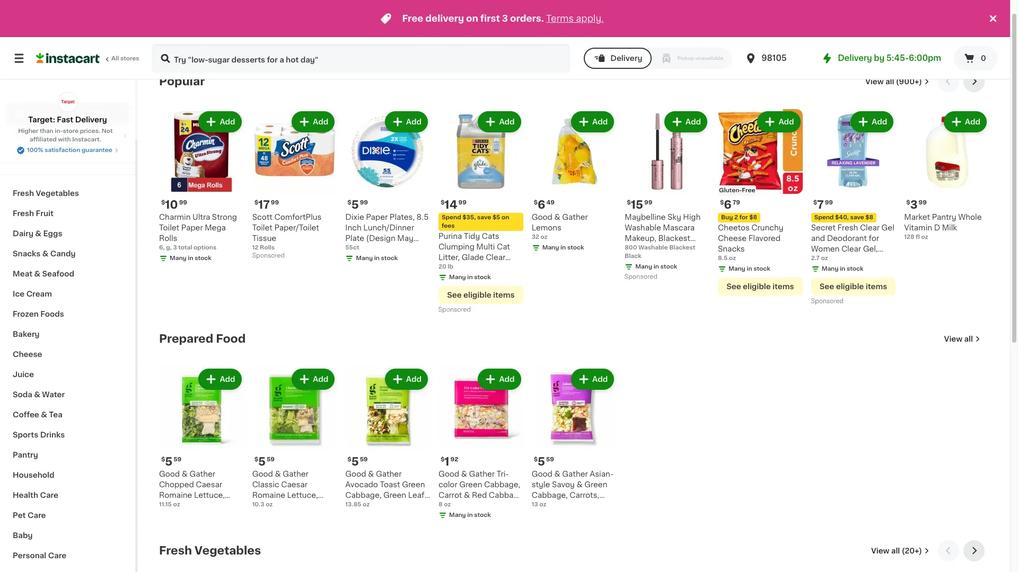 Task type: vqa. For each thing, say whether or not it's contained in the screenshot.


Task type: locate. For each thing, give the bounding box(es) containing it.
many for spend $35, save $5 on fees
[[449, 275, 466, 280]]

$ 7 99
[[813, 199, 833, 210]]

99 for 15
[[644, 200, 652, 206]]

d
[[934, 224, 940, 232]]

1 horizontal spatial salad
[[303, 535, 324, 542]]

many for buy 2 for $8
[[729, 266, 745, 272]]

creamy inside good & gather classic caesar romaine lettuce, garlic croutons, shaved parmesan cheese & cracked black pepper salad kit with creamy parmesan caesar dressing
[[271, 545, 301, 553]]

clear inside purina tidy cats clumping multi cat litter, glade clear springs
[[486, 254, 506, 261]]

1 59 from the left
[[174, 457, 181, 463]]

rolls inside charmin ultra strong toilet paper mega rolls 6, g, 3 total options
[[159, 235, 177, 242]]

gather for classic
[[283, 471, 309, 479]]

1 item carousel region from the top
[[159, 71, 989, 320]]

see down cheetos crunchy cheese flavored snacks 8.5 oz at top right
[[727, 283, 741, 290]]

1 save from the left
[[477, 215, 491, 220]]

eligible down cheetos crunchy cheese flavored snacks 8.5 oz at top right
[[743, 283, 771, 290]]

refreshing
[[811, 256, 852, 263]]

items for 7
[[866, 283, 887, 290]]

all
[[111, 56, 119, 62]]

0 vertical spatial clear
[[860, 224, 880, 232]]

oz for good & gather asian- style savoy & green cabbage, carrots, celery, wonton strips, sliced almonds, green onion & cilantro chopped salad kit with asian-style sesame dressing
[[539, 502, 546, 508]]

2 horizontal spatial lettuce,
[[345, 503, 376, 510]]

care down baby link
[[48, 553, 66, 560]]

product group containing 17
[[252, 109, 337, 262]]

delivery
[[425, 14, 464, 23]]

2 horizontal spatial salad
[[568, 535, 589, 542]]

pantry down sports
[[13, 452, 38, 459]]

4 59 from the left
[[546, 457, 554, 463]]

2 $ 5 59 from the left
[[254, 457, 275, 468]]

washable
[[625, 224, 661, 232], [639, 245, 668, 251]]

2 horizontal spatial with
[[532, 545, 549, 553]]

gluten-free
[[719, 188, 755, 193]]

1 horizontal spatial garlic
[[252, 503, 274, 510]]

49
[[546, 200, 555, 206]]

$8 right $40,
[[866, 215, 873, 220]]

99 inside $ 17 99
[[271, 200, 279, 206]]

carrot
[[439, 492, 462, 500]]

$ for good & gather avocado toast green cabbage, green leaf lettuce, real hass avocado, mini toasts, red cabbage, carrot, kale, shredded white cheddar cheese & green onion chopped salad
[[348, 457, 351, 463]]

1 horizontal spatial $8
[[866, 215, 873, 220]]

creamy for chopped
[[213, 545, 242, 553]]

1 vertical spatial care
[[28, 512, 46, 520]]

stock down options
[[195, 255, 212, 261]]

good up 'lemons'
[[532, 214, 553, 221]]

0 horizontal spatial free
[[402, 14, 423, 23]]

sponsored badge image
[[252, 253, 284, 259], [625, 274, 657, 280], [811, 299, 843, 305], [439, 307, 471, 313]]

59 for good & gather avocado toast green cabbage, green leaf lettuce, real hass avocado, mini toasts, red cabbage, carrot, kale, shredded white cheddar cheese & green onion chopped salad
[[360, 457, 368, 463]]

cheetos
[[718, 224, 750, 232]]

0 horizontal spatial romaine
[[159, 492, 192, 500]]

good inside good & gather lemons 32 oz
[[532, 214, 553, 221]]

all for fresh vegetables
[[891, 548, 900, 555]]

lists link
[[6, 145, 129, 167]]

gather inside good & gather tri- color green cabbage, carrot & red cabbage coleslaw
[[469, 471, 495, 479]]

many down springs
[[449, 275, 466, 280]]

3 99 from the left
[[271, 200, 279, 206]]

kit inside good & gather chopped caesar romaine lettuce, cheesy garlic crouton crumbles & shredded parmesan cheese chopped salad kit with creamy caesar
[[182, 545, 192, 553]]

2 item carousel region from the top
[[159, 329, 989, 573]]

0 horizontal spatial see
[[447, 291, 462, 299]]

3 59 from the left
[[360, 457, 368, 463]]

$ up dixie
[[348, 200, 351, 206]]

1 horizontal spatial spend
[[814, 215, 834, 220]]

$ 5 59 for good & gather chopped caesar romaine lettuce, cheesy garlic crouton crumbles & shredded parmesan cheese chopped salad kit with creamy caesar
[[161, 457, 181, 468]]

1 vertical spatial fresh vegetables
[[159, 546, 261, 557]]

1 horizontal spatial pantry
[[932, 214, 956, 221]]

red inside good & gather tri- color green cabbage, carrot & red cabbage coleslaw
[[472, 492, 487, 500]]

shredded
[[159, 524, 196, 532], [365, 535, 402, 542]]

with down shaved at the bottom of the page
[[252, 545, 269, 553]]

many in stock down "coleslaw" at the left of the page
[[449, 513, 491, 519]]

good inside good & gather tri- color green cabbage, carrot & red cabbage coleslaw
[[439, 471, 459, 479]]

1 vertical spatial onion
[[370, 556, 393, 563]]

by
[[874, 54, 885, 62]]

& inside good & gather lemons 32 oz
[[554, 214, 560, 221]]

with up 'sesame'
[[532, 545, 549, 553]]

2 garlic from the left
[[252, 503, 274, 510]]

1 spend from the left
[[442, 215, 461, 220]]

free inside the item carousel region
[[742, 188, 755, 193]]

on left first
[[466, 14, 478, 23]]

2 horizontal spatial see eligible items button
[[811, 278, 896, 296]]

eligible down springs
[[464, 291, 491, 299]]

and
[[811, 235, 825, 242]]

0 horizontal spatial fresh vegetables link
[[6, 183, 129, 204]]

1 horizontal spatial dressing
[[564, 556, 597, 563]]

2 horizontal spatial delivery
[[838, 54, 872, 62]]

see eligible items for 7
[[820, 283, 887, 290]]

chopped down white
[[395, 556, 430, 563]]

many in stock for 10
[[170, 255, 212, 261]]

$ 5 59 up 'savoy'
[[534, 457, 554, 468]]

1
[[445, 457, 449, 468]]

items down flavored
[[773, 283, 794, 290]]

2 romaine from the left
[[252, 492, 285, 500]]

59 up 11.15 oz
[[174, 457, 181, 463]]

fresh up deodorant
[[838, 224, 858, 232]]

carrot,
[[400, 524, 426, 532]]

$ up secret on the top of page
[[813, 200, 817, 206]]

chopped inside good & gather asian- style savoy & green cabbage, carrots, celery, wonton strips, sliced almonds, green onion & cilantro chopped salad kit with asian-style sesame dressing
[[532, 535, 567, 542]]

$8 right 2
[[749, 215, 757, 220]]

lettuce, inside good & gather classic caesar romaine lettuce, garlic croutons, shaved parmesan cheese & cracked black pepper salad kit with creamy parmesan caesar dressing
[[287, 492, 318, 500]]

$ inside $ 6 79
[[720, 200, 724, 206]]

wonton
[[560, 503, 589, 510]]

terms apply. link
[[546, 14, 604, 23]]

$ left 49
[[534, 200, 538, 206]]

1 romaine from the left
[[159, 492, 192, 500]]

crouton
[[159, 514, 189, 521]]

view all link
[[944, 334, 981, 345]]

1 vertical spatial black
[[625, 253, 642, 259]]

fresh vegetables link for shop link
[[6, 183, 129, 204]]

0 vertical spatial view
[[865, 78, 884, 85]]

see eligible items down lavender
[[820, 283, 887, 290]]

see for 14
[[447, 291, 462, 299]]

many in stock for spend $35, save $5 on fees
[[449, 275, 491, 280]]

many in stock for 5
[[356, 255, 398, 261]]

cheese down shaved at the bottom of the page
[[252, 524, 281, 532]]

stock for 5
[[381, 255, 398, 261]]

see eligible items for 14
[[447, 291, 515, 299]]

fresh vegetables link for prepared food link
[[159, 545, 261, 558]]

1 horizontal spatial see eligible items
[[727, 283, 794, 290]]

8.5
[[417, 214, 429, 221], [718, 255, 728, 261]]

1 vertical spatial washable
[[639, 245, 668, 251]]

99 up dixie
[[360, 200, 368, 206]]

$ 15 99
[[627, 199, 652, 210]]

parmesan down croutons,
[[282, 514, 319, 521]]

dairy & eggs link
[[6, 224, 129, 244]]

many for 5
[[356, 255, 373, 261]]

shredded inside good & gather chopped caesar romaine lettuce, cheesy garlic crouton crumbles & shredded parmesan cheese chopped salad kit with creamy caesar
[[159, 524, 196, 532]]

care inside personal care link
[[48, 553, 66, 560]]

4 $ 5 59 from the left
[[534, 457, 554, 468]]

view
[[865, 78, 884, 85], [944, 336, 963, 343], [871, 548, 890, 555]]

6 left 79
[[724, 199, 732, 210]]

0 button
[[954, 46, 998, 71]]

in down 800 washable blackest black
[[654, 264, 659, 270]]

2 horizontal spatial see
[[820, 283, 834, 290]]

0 horizontal spatial 8.5
[[417, 214, 429, 221]]

red up "coleslaw" at the left of the page
[[472, 492, 487, 500]]

99 for 3
[[919, 200, 927, 206]]

0 vertical spatial red
[[472, 492, 487, 500]]

1 $8 from the left
[[749, 215, 757, 220]]

0 horizontal spatial see eligible items button
[[439, 286, 523, 304]]

5 up avocado
[[351, 457, 359, 468]]

shredded inside good & gather avocado toast green cabbage, green leaf lettuce, real hass avocado, mini toasts, red cabbage, carrot, kale, shredded white cheddar cheese & green onion chopped salad
[[365, 535, 402, 542]]

lettuce, up croutons,
[[287, 492, 318, 500]]

fruit
[[36, 210, 53, 217]]

see eligible items button down lavender
[[811, 278, 896, 296]]

2 with from the left
[[252, 545, 269, 553]]

creamy down crumbles
[[213, 545, 242, 553]]

see for 6
[[727, 283, 741, 290]]

delivery by 5:45-6:00pm link
[[821, 52, 941, 65]]

garlic
[[190, 503, 212, 510], [252, 503, 274, 510]]

59 up 'savoy'
[[546, 457, 554, 463]]

0 vertical spatial fresh vegetables
[[13, 190, 79, 197]]

with inside good & gather chopped caesar romaine lettuce, cheesy garlic crouton crumbles & shredded parmesan cheese chopped salad kit with creamy caesar
[[194, 545, 211, 553]]

water
[[42, 391, 65, 399]]

None search field
[[152, 43, 570, 73]]

1 vertical spatial clear
[[842, 245, 861, 253]]

oz right 11.15
[[173, 502, 180, 508]]

dixie
[[345, 214, 364, 221]]

fl
[[916, 234, 920, 240]]

good up 'savoy'
[[532, 471, 553, 479]]

save for 7
[[850, 215, 864, 220]]

item carousel region
[[159, 71, 989, 320], [159, 329, 989, 573]]

many in stock down refreshing
[[822, 266, 864, 272]]

1 toilet from the left
[[159, 224, 179, 232]]

in down (design
[[374, 255, 380, 261]]

lettuce, inside good & gather avocado toast green cabbage, green leaf lettuce, real hass avocado, mini toasts, red cabbage, carrot, kale, shredded white cheddar cheese & green onion chopped salad
[[345, 503, 376, 510]]

fresh up dairy
[[13, 210, 34, 217]]

pantry inside market pantry whole vitamin d milk 128 fl oz
[[932, 214, 956, 221]]

0 horizontal spatial shredded
[[159, 524, 196, 532]]

lettuce, up avocado,
[[345, 503, 376, 510]]

cabbage, up celery,
[[532, 492, 568, 500]]

0 horizontal spatial 6
[[538, 199, 545, 210]]

0 horizontal spatial save
[[477, 215, 491, 220]]

rolls down tissue
[[260, 245, 275, 251]]

dressing down pepper
[[252, 567, 285, 573]]

many for spend $40, save $8
[[822, 266, 839, 272]]

$ inside $ 7 99
[[813, 200, 817, 206]]

stock down good & gather lemons 32 oz
[[567, 245, 584, 251]]

$ inside $ 17 99
[[254, 200, 258, 206]]

view for popular
[[865, 78, 884, 85]]

caesar down the crouton
[[159, 556, 185, 563]]

paper inside dixie paper plates, 8.5 inch lunch/dinner plate (design may vary)
[[366, 214, 388, 221]]

good inside good & gather asian- style savoy & green cabbage, carrots, celery, wonton strips, sliced almonds, green onion & cilantro chopped salad kit with asian-style sesame dressing
[[532, 471, 553, 479]]

$ inside the $ 1 92
[[441, 457, 445, 463]]

cheese
[[718, 235, 747, 242], [13, 351, 42, 358], [252, 524, 281, 532], [159, 535, 188, 542], [380, 545, 408, 553]]

& inside the soda & water link
[[34, 391, 40, 399]]

1 vertical spatial dressing
[[252, 567, 285, 573]]

10
[[165, 199, 178, 210]]

save inside spend $35, save $5 on fees
[[477, 215, 491, 220]]

1 vertical spatial red
[[345, 524, 360, 532]]

0 horizontal spatial rolls
[[159, 235, 177, 242]]

care right pet
[[28, 512, 46, 520]]

1 99 from the left
[[179, 200, 187, 206]]

many in stock for 1
[[449, 513, 491, 519]]

good for good & gather classic caesar romaine lettuce, garlic croutons, shaved parmesan cheese & cracked black pepper salad kit with creamy parmesan caesar dressing
[[252, 471, 273, 479]]

romaine up cheesy
[[159, 492, 192, 500]]

1 vertical spatial rolls
[[260, 245, 275, 251]]

oz right 8
[[444, 502, 451, 508]]

$ inside $ 14 99
[[441, 200, 445, 206]]

see eligible items button down the glade
[[439, 286, 523, 304]]

soda & water
[[13, 391, 65, 399]]

black inside 800 washable blackest black
[[625, 253, 642, 259]]

kit for good & gather chopped caesar romaine lettuce, cheesy garlic crouton crumbles & shredded parmesan cheese chopped salad kit with creamy caesar
[[182, 545, 192, 553]]

vegetables
[[36, 190, 79, 197], [195, 546, 261, 557]]

0 vertical spatial onion
[[532, 524, 554, 532]]

clear left gel
[[860, 224, 880, 232]]

5 for good & gather asian- style savoy & green cabbage, carrots, celery, wonton strips, sliced almonds, green onion & cilantro chopped salad kit with asian-style sesame dressing
[[538, 457, 545, 468]]

buy it again link
[[6, 124, 129, 145]]

rolls inside scott comfortplus toilet paper/toilet tissue 12 rolls
[[260, 245, 275, 251]]

$ up the market
[[906, 200, 910, 206]]

99 for 17
[[271, 200, 279, 206]]

0 vertical spatial rolls
[[159, 235, 177, 242]]

0 horizontal spatial with
[[194, 545, 211, 553]]

vegetables down crumbles
[[195, 546, 261, 557]]

0 vertical spatial care
[[40, 492, 58, 500]]

2 spend from the left
[[814, 215, 834, 220]]

1 horizontal spatial kit
[[326, 535, 336, 542]]

2 6 from the left
[[538, 199, 545, 210]]

1 horizontal spatial buy
[[721, 215, 733, 220]]

springs
[[439, 264, 467, 272]]

2 59 from the left
[[267, 457, 275, 463]]

1 horizontal spatial for
[[869, 235, 879, 242]]

candy
[[50, 250, 76, 258]]

baby
[[13, 532, 33, 540]]

service type group
[[584, 48, 732, 69]]

99 inside $ 14 99
[[458, 200, 467, 206]]

8.5 inside dixie paper plates, 8.5 inch lunch/dinner plate (design may vary)
[[417, 214, 429, 221]]

clear
[[860, 224, 880, 232], [842, 245, 861, 253], [486, 254, 506, 261]]

99 inside $ 15 99
[[644, 200, 652, 206]]

cheddar
[[345, 545, 378, 553]]

0 horizontal spatial lettuce,
[[194, 492, 225, 500]]

onion inside good & gather asian- style savoy & green cabbage, carrots, celery, wonton strips, sliced almonds, green onion & cilantro chopped salad kit with asian-style sesame dressing
[[532, 524, 554, 532]]

5 up 11.15 oz
[[165, 457, 173, 468]]

pantry up milk
[[932, 214, 956, 221]]

fresh
[[13, 190, 34, 197], [13, 210, 34, 217], [838, 224, 858, 232], [159, 546, 192, 557]]

parmesan down pepper
[[252, 556, 289, 563]]

juice link
[[6, 365, 129, 385]]

0 horizontal spatial red
[[345, 524, 360, 532]]

cheese link
[[6, 345, 129, 365]]

bakery link
[[6, 325, 129, 345]]

fresh fruit link
[[6, 204, 129, 224]]

13.85 oz
[[345, 502, 370, 508]]

cheetos crunchy cheese flavored snacks 8.5 oz
[[718, 224, 784, 261]]

kit for good & gather classic caesar romaine lettuce, garlic croutons, shaved parmesan cheese & cracked black pepper salad kit with creamy parmesan caesar dressing
[[326, 535, 336, 542]]

paper down ultra
[[181, 224, 203, 232]]

creamy inside good & gather chopped caesar romaine lettuce, cheesy garlic crouton crumbles & shredded parmesan cheese chopped salad kit with creamy caesar
[[213, 545, 242, 553]]

in for 6
[[561, 245, 566, 251]]

0 vertical spatial item carousel region
[[159, 71, 989, 320]]

gather inside good & gather classic caesar romaine lettuce, garlic croutons, shaved parmesan cheese & cracked black pepper salad kit with creamy parmesan caesar dressing
[[283, 471, 309, 479]]

green up carrots,
[[585, 482, 607, 489]]

spend
[[442, 215, 461, 220], [814, 215, 834, 220]]

buy 2 for $8
[[721, 215, 757, 220]]

0 horizontal spatial fresh vegetables
[[13, 190, 79, 197]]

many down 800 washable blackest black
[[635, 264, 652, 270]]

1 horizontal spatial free
[[742, 188, 755, 193]]

0 horizontal spatial dressing
[[252, 567, 285, 573]]

&
[[554, 214, 560, 221], [35, 230, 41, 238], [42, 250, 48, 258], [34, 270, 40, 278], [34, 391, 40, 399], [41, 412, 47, 419], [182, 471, 188, 479], [461, 471, 467, 479], [275, 471, 281, 479], [368, 471, 374, 479], [554, 471, 560, 479], [577, 482, 583, 489], [464, 492, 470, 500], [229, 514, 235, 521], [283, 524, 289, 532], [556, 524, 562, 532], [410, 545, 416, 553]]

garlic up shaved at the bottom of the page
[[252, 503, 274, 510]]

many down refreshing
[[822, 266, 839, 272]]

$ up scott
[[254, 200, 258, 206]]

romaine down 'classic'
[[252, 492, 285, 500]]

2 vertical spatial black
[[252, 535, 273, 542]]

buy left it at the left top
[[30, 131, 45, 138]]

stock down (design
[[381, 255, 398, 261]]

0 vertical spatial paper
[[366, 214, 388, 221]]

6 99 from the left
[[825, 200, 833, 206]]

fresh down the crouton
[[159, 546, 192, 557]]

5 99 from the left
[[644, 200, 652, 206]]

stock down 800 washable blackest black
[[661, 264, 677, 270]]

all stores
[[111, 56, 139, 62]]

product group
[[159, 109, 244, 265], [252, 109, 337, 262], [345, 109, 430, 265], [439, 109, 523, 316], [532, 109, 616, 254], [625, 109, 710, 283], [718, 109, 803, 296], [811, 109, 896, 307], [904, 109, 989, 242], [159, 367, 244, 563], [252, 367, 337, 573], [345, 367, 430, 573], [439, 367, 523, 523], [532, 367, 616, 563]]

1 vertical spatial on
[[502, 215, 509, 220]]

limited time offer region
[[0, 0, 987, 37]]

1 horizontal spatial red
[[472, 492, 487, 500]]

many in stock for 15
[[635, 264, 677, 270]]

$ for charmin ultra strong toilet paper mega rolls
[[161, 200, 165, 206]]

care for pet care
[[28, 512, 46, 520]]

washable down maybelline
[[625, 224, 661, 232]]

0 vertical spatial for
[[740, 215, 748, 220]]

store
[[63, 128, 78, 134]]

soda & water link
[[6, 385, 129, 405]]

2 vertical spatial clear
[[486, 254, 506, 261]]

8.5 down cheetos
[[718, 255, 728, 261]]

$ 5 59 for good & gather asian- style savoy & green cabbage, carrots, celery, wonton strips, sliced almonds, green onion & cilantro chopped salad kit with asian-style sesame dressing
[[534, 457, 554, 468]]

2 creamy from the left
[[271, 545, 301, 553]]

1 horizontal spatial romaine
[[252, 492, 285, 500]]

in for buy 2 for $8
[[747, 266, 752, 272]]

5 for good & gather avocado toast green cabbage, green leaf lettuce, real hass avocado, mini toasts, red cabbage, carrot, kale, shredded white cheddar cheese & green onion chopped salad
[[351, 457, 359, 468]]

13
[[532, 502, 538, 508]]

0 horizontal spatial snacks
[[13, 250, 40, 258]]

99 for 10
[[179, 200, 187, 206]]

gather inside good & gather asian- style savoy & green cabbage, carrots, celery, wonton strips, sliced almonds, green onion & cilantro chopped salad kit with asian-style sesame dressing
[[562, 471, 588, 479]]

1 horizontal spatial 6
[[724, 199, 732, 210]]

1 horizontal spatial see
[[727, 283, 741, 290]]

purina tidy cats clumping multi cat litter, glade clear springs
[[439, 233, 510, 272]]

$ for spend $35, save $5 on fees
[[441, 200, 445, 206]]

delivery inside button
[[611, 55, 642, 62]]

2 save from the left
[[850, 215, 864, 220]]

with for cheese
[[194, 545, 211, 553]]

see eligible items button for 6
[[718, 278, 803, 296]]

than
[[40, 128, 53, 134]]

5 up dixie
[[351, 199, 359, 210]]

with inside good & gather classic caesar romaine lettuce, garlic croutons, shaved parmesan cheese & cracked black pepper salad kit with creamy parmesan caesar dressing
[[252, 545, 269, 553]]

2 $8 from the left
[[866, 215, 873, 220]]

in down good & gather lemons 32 oz
[[561, 245, 566, 251]]

$ inside $ 10 99
[[161, 200, 165, 206]]

many in stock down springs
[[449, 275, 491, 280]]

save right $40,
[[850, 215, 864, 220]]

1 horizontal spatial on
[[502, 215, 509, 220]]

1 horizontal spatial creamy
[[271, 545, 301, 553]]

0 horizontal spatial paper
[[181, 224, 203, 232]]

cheese inside cheetos crunchy cheese flavored snacks 8.5 oz
[[718, 235, 747, 242]]

99 inside $ 7 99
[[825, 200, 833, 206]]

1 vertical spatial buy
[[721, 215, 733, 220]]

stock for spend $40, save $8
[[847, 266, 864, 272]]

$ left 79
[[720, 200, 724, 206]]

1 vertical spatial view
[[944, 336, 963, 343]]

1 vertical spatial blackest
[[669, 245, 695, 251]]

on right $5
[[502, 215, 509, 220]]

1 horizontal spatial delivery
[[611, 55, 642, 62]]

2 vertical spatial care
[[48, 553, 66, 560]]

ice cream
[[13, 291, 52, 298]]

view all (20+) link
[[871, 546, 930, 557]]

lettuce, inside good & gather chopped caesar romaine lettuce, cheesy garlic crouton crumbles & shredded parmesan cheese chopped salad kit with creamy caesar
[[194, 492, 225, 500]]

rolls up g,
[[159, 235, 177, 242]]

garlic inside good & gather chopped caesar romaine lettuce, cheesy garlic crouton crumbles & shredded parmesan cheese chopped salad kit with creamy caesar
[[190, 503, 212, 510]]

1 horizontal spatial toilet
[[252, 224, 272, 232]]

caesar down pepper
[[291, 556, 318, 563]]

3 $ 5 59 from the left
[[348, 457, 368, 468]]

plate
[[345, 235, 364, 242]]

fresh vegetables link down crumbles
[[159, 545, 261, 558]]

eligible for 14
[[464, 291, 491, 299]]

0 horizontal spatial garlic
[[190, 503, 212, 510]]

99 inside $ 5 99
[[360, 200, 368, 206]]

0 vertical spatial fresh vegetables link
[[6, 183, 129, 204]]

good inside good & gather chopped caesar romaine lettuce, cheesy garlic crouton crumbles & shredded parmesan cheese chopped salad kit with creamy caesar
[[159, 471, 180, 479]]

& inside snacks & candy link
[[42, 250, 48, 258]]

purina
[[439, 233, 462, 240]]

1 horizontal spatial onion
[[532, 524, 554, 532]]

3 right first
[[502, 14, 508, 23]]

2 99 from the left
[[458, 200, 467, 206]]

0 vertical spatial all
[[886, 78, 894, 85]]

2 horizontal spatial items
[[866, 283, 887, 290]]

tissue
[[252, 235, 276, 242]]

fresh vegetables link up fruit
[[6, 183, 129, 204]]

1 horizontal spatial fresh vegetables
[[159, 546, 261, 557]]

eligible for 6
[[743, 283, 771, 290]]

0 horizontal spatial style
[[532, 482, 550, 489]]

items
[[773, 283, 794, 290], [866, 283, 887, 290], [493, 291, 515, 299]]

buy for buy 2 for $8
[[721, 215, 733, 220]]

99 inside the $ 3 99
[[919, 200, 927, 206]]

kit inside good & gather classic caesar romaine lettuce, garlic croutons, shaved parmesan cheese & cracked black pepper salad kit with creamy parmesan caesar dressing
[[326, 535, 336, 542]]

care for health care
[[40, 492, 58, 500]]

99 right 10
[[179, 200, 187, 206]]

cabbage, inside good & gather asian- style savoy & green cabbage, carrots, celery, wonton strips, sliced almonds, green onion & cilantro chopped salad kit with asian-style sesame dressing
[[532, 492, 568, 500]]

product group containing 3
[[904, 109, 989, 242]]

care inside pet care "link"
[[28, 512, 46, 520]]

1 vertical spatial for
[[869, 235, 879, 242]]

good for good & gather asian- style savoy & green cabbage, carrots, celery, wonton strips, sliced almonds, green onion & cilantro chopped salad kit with asian-style sesame dressing
[[532, 471, 553, 479]]

1 vertical spatial asian-
[[551, 545, 574, 553]]

$ for dixie paper plates, 8.5 inch lunch/dinner plate (design may vary)
[[348, 200, 351, 206]]

item carousel region containing popular
[[159, 71, 989, 320]]

many in stock down total
[[170, 255, 212, 261]]

carrots,
[[570, 492, 599, 500]]

1 creamy from the left
[[213, 545, 242, 553]]

shredded down mini on the left bottom
[[365, 535, 402, 542]]

128
[[904, 234, 915, 240]]

items for 14
[[493, 291, 515, 299]]

1 horizontal spatial see eligible items button
[[718, 278, 803, 296]]

red inside good & gather avocado toast green cabbage, green leaf lettuce, real hass avocado, mini toasts, red cabbage, carrot, kale, shredded white cheddar cheese & green onion chopped salad
[[345, 524, 360, 532]]

59 up 'classic'
[[267, 457, 275, 463]]

good & gather lemons 32 oz
[[532, 214, 588, 240]]

fresh vegetables down crumbles
[[159, 546, 261, 557]]

$ for good & gather classic caesar romaine lettuce, garlic croutons, shaved parmesan cheese & cracked black pepper salad kit with creamy parmesan caesar dressing
[[254, 457, 258, 463]]

$ 3 99
[[906, 199, 927, 210]]

cheese down the crouton
[[159, 535, 188, 542]]

rolls for paper
[[159, 235, 177, 242]]

stock for 15
[[661, 264, 677, 270]]

0 vertical spatial washable
[[625, 224, 661, 232]]

2 toilet from the left
[[252, 224, 272, 232]]

good for good & gather avocado toast green cabbage, green leaf lettuce, real hass avocado, mini toasts, red cabbage, carrot, kale, shredded white cheddar cheese & green onion chopped salad
[[345, 471, 366, 479]]

1 horizontal spatial with
[[252, 545, 269, 553]]

1 horizontal spatial fresh vegetables link
[[159, 545, 261, 558]]

see eligible items button for 7
[[811, 278, 896, 296]]

1 horizontal spatial items
[[773, 283, 794, 290]]

see eligible items down the glade
[[447, 291, 515, 299]]

3 with from the left
[[532, 545, 549, 553]]

view all
[[944, 336, 973, 343]]

1 horizontal spatial lettuce,
[[287, 492, 318, 500]]

many for 15
[[635, 264, 652, 270]]

0 horizontal spatial buy
[[30, 131, 45, 138]]

$ for buy 2 for $8
[[720, 200, 724, 206]]

gel
[[882, 224, 895, 232]]

tea
[[49, 412, 62, 419]]

good inside good & gather classic caesar romaine lettuce, garlic croutons, shaved parmesan cheese & cracked black pepper salad kit with creamy parmesan caesar dressing
[[252, 471, 273, 479]]

many in stock for spend $40, save $8
[[822, 266, 864, 272]]

pet care link
[[6, 506, 129, 526]]

maybelline sky high washable mascara makeup, blackest black
[[625, 214, 701, 253]]

chopped up 'sesame'
[[532, 535, 567, 542]]

all for popular
[[886, 78, 894, 85]]

good for good & gather lemons 32 oz
[[532, 214, 553, 221]]

gather inside good & gather lemons 32 oz
[[562, 214, 588, 221]]

7 99 from the left
[[919, 200, 927, 206]]

6 left 49
[[538, 199, 545, 210]]

$ inside $ 5 99
[[348, 200, 351, 206]]

1 with from the left
[[194, 545, 211, 553]]

add button
[[200, 112, 241, 132], [293, 112, 334, 132], [386, 112, 427, 132], [479, 112, 520, 132], [572, 112, 613, 132], [665, 112, 706, 132], [759, 112, 800, 132], [852, 112, 893, 132], [945, 112, 986, 132], [200, 370, 241, 389], [293, 370, 334, 389], [386, 370, 427, 389], [479, 370, 520, 389], [572, 370, 613, 389]]

care inside health care link
[[40, 492, 58, 500]]

$ inside $ 15 99
[[627, 200, 631, 206]]

salad inside good & gather chopped caesar romaine lettuce, cheesy garlic crouton crumbles & shredded parmesan cheese chopped salad kit with creamy caesar
[[159, 545, 180, 553]]

washable inside 800 washable blackest black
[[639, 245, 668, 251]]

$ inside the $ 3 99
[[906, 200, 910, 206]]

4 99 from the left
[[360, 200, 368, 206]]

$ for spend $40, save $8
[[813, 200, 817, 206]]

see eligible items button down cheetos crunchy cheese flavored snacks 8.5 oz at top right
[[718, 278, 803, 296]]

1 horizontal spatial 3
[[502, 14, 508, 23]]

$ for good & gather lemons
[[534, 200, 538, 206]]

oz for good & gather chopped caesar romaine lettuce, cheesy garlic crouton crumbles & shredded parmesan cheese chopped salad kit with creamy caesar
[[173, 502, 180, 508]]

0 horizontal spatial vegetables
[[36, 190, 79, 197]]

1 $ 5 59 from the left
[[161, 457, 181, 468]]

romaine for cheesy
[[159, 492, 192, 500]]

oz inside cheetos crunchy cheese flavored snacks 8.5 oz
[[729, 255, 736, 261]]

stock
[[567, 245, 584, 251], [195, 255, 212, 261], [381, 255, 398, 261], [661, 264, 677, 270], [754, 266, 770, 272], [847, 266, 864, 272], [474, 275, 491, 280], [474, 513, 491, 519]]

comfortplus
[[274, 214, 322, 221]]

gather inside good & gather chopped caesar romaine lettuce, cheesy garlic crouton crumbles & shredded parmesan cheese chopped salad kit with creamy caesar
[[190, 471, 215, 479]]

toasts,
[[399, 514, 426, 521]]

dressing down cilantro
[[564, 556, 597, 563]]

& inside coffee & tea link
[[41, 412, 47, 419]]

stores
[[120, 56, 139, 62]]

salad down the crouton
[[159, 545, 180, 553]]

1 vertical spatial fresh vegetables link
[[159, 545, 261, 558]]

romaine inside good & gather chopped caesar romaine lettuce, cheesy garlic crouton crumbles & shredded parmesan cheese chopped salad kit with creamy caesar
[[159, 492, 192, 500]]

1 garlic from the left
[[190, 503, 212, 510]]

in
[[561, 245, 566, 251], [188, 255, 193, 261], [374, 255, 380, 261], [654, 264, 659, 270], [747, 266, 752, 272], [840, 266, 845, 272], [467, 275, 473, 280], [467, 513, 473, 519]]

$8 for 7
[[866, 215, 873, 220]]

gather inside good & gather avocado toast green cabbage, green leaf lettuce, real hass avocado, mini toasts, red cabbage, carrot, kale, shredded white cheddar cheese & green onion chopped salad
[[376, 471, 402, 479]]

0 vertical spatial pantry
[[932, 214, 956, 221]]

1 vertical spatial free
[[742, 188, 755, 193]]

0 vertical spatial shredded
[[159, 524, 196, 532]]

1 horizontal spatial rolls
[[260, 245, 275, 251]]

good up avocado
[[345, 471, 366, 479]]

vitamin
[[904, 224, 932, 232]]

asian- up carrots,
[[590, 471, 614, 479]]

blackest inside maybelline sky high washable mascara makeup, blackest black
[[658, 235, 690, 242]]

many down 'lemons'
[[542, 245, 559, 251]]

6
[[724, 199, 732, 210], [538, 199, 545, 210]]

1 6 from the left
[[724, 199, 732, 210]]

0 horizontal spatial salad
[[159, 545, 180, 553]]

clear for 7
[[842, 245, 861, 253]]

see eligible items button
[[718, 278, 803, 296], [811, 278, 896, 296], [439, 286, 523, 304]]

spend inside spend $35, save $5 on fees
[[442, 215, 461, 220]]

5
[[351, 199, 359, 210], [165, 457, 173, 468], [258, 457, 266, 468], [351, 457, 359, 468], [538, 457, 545, 468]]

kit
[[326, 535, 336, 542], [591, 535, 601, 542], [182, 545, 192, 553]]



Task type: describe. For each thing, give the bounding box(es) containing it.
all stores link
[[36, 43, 140, 73]]

glade
[[462, 254, 484, 261]]

black inside good & gather classic caesar romaine lettuce, garlic croutons, shaved parmesan cheese & cracked black pepper salad kit with creamy parmesan caesar dressing
[[252, 535, 273, 542]]

20
[[439, 264, 446, 270]]

parmesan inside good & gather chopped caesar romaine lettuce, cheesy garlic crouton crumbles & shredded parmesan cheese chopped salad kit with creamy caesar
[[197, 524, 235, 532]]

many for 1
[[449, 513, 466, 519]]

total
[[178, 245, 192, 251]]

cracked
[[291, 524, 322, 532]]

coffee & tea
[[13, 412, 62, 419]]

oz for good & gather avocado toast green cabbage, green leaf lettuce, real hass avocado, mini toasts, red cabbage, carrot, kale, shredded white cheddar cheese & green onion chopped salad
[[363, 502, 370, 508]]

lists
[[30, 152, 48, 160]]

$ 5 59 for good & gather classic caesar romaine lettuce, garlic croutons, shaved parmesan cheese & cracked black pepper salad kit with creamy parmesan caesar dressing
[[254, 457, 275, 468]]

5 for good & gather classic caesar romaine lettuce, garlic croutons, shaved parmesan cheese & cracked black pepper salad kit with creamy parmesan caesar dressing
[[258, 457, 266, 468]]

oz inside good & gather lemons 32 oz
[[541, 234, 548, 240]]

clumping
[[439, 243, 475, 251]]

800
[[625, 245, 637, 251]]

cheese down bakery
[[13, 351, 42, 358]]

chopped down crumbles
[[190, 535, 225, 542]]

$35,
[[463, 215, 476, 220]]

& inside meat & seafood link
[[34, 270, 40, 278]]

many for 6
[[542, 245, 559, 251]]

spend for 14
[[442, 215, 461, 220]]

$5
[[493, 215, 500, 220]]

onion inside good & gather avocado toast green cabbage, green leaf lettuce, real hass avocado, mini toasts, red cabbage, carrot, kale, shredded white cheddar cheese & green onion chopped salad
[[370, 556, 393, 563]]

product group containing 15
[[625, 109, 710, 283]]

with inside good & gather asian- style savoy & green cabbage, carrots, celery, wonton strips, sliced almonds, green onion & cilantro chopped salad kit with asian-style sesame dressing
[[532, 545, 549, 553]]

sponsored badge image down springs
[[439, 307, 471, 313]]

green down the strips, at the right bottom of page
[[593, 514, 616, 521]]

in-
[[55, 128, 63, 134]]

green down the cheddar at left bottom
[[345, 556, 368, 563]]

white
[[404, 535, 425, 542]]

gather for asian-
[[562, 471, 588, 479]]

toast
[[380, 482, 400, 489]]

health care
[[13, 492, 58, 500]]

items for 6
[[773, 283, 794, 290]]

for inside secret fresh clear gel and deodorant for women clear gel, refreshing lavender
[[869, 235, 879, 242]]

frozen foods link
[[6, 304, 129, 325]]

in for 1
[[467, 513, 473, 519]]

cream
[[26, 291, 52, 298]]

it
[[47, 131, 52, 138]]

$ 5 59 for good & gather avocado toast green cabbage, green leaf lettuce, real hass avocado, mini toasts, red cabbage, carrot, kale, shredded white cheddar cheese & green onion chopped salad
[[348, 457, 368, 468]]

meat & seafood
[[13, 270, 74, 278]]

milk
[[942, 224, 957, 232]]

$ 5 99
[[348, 199, 368, 210]]

view all (20+)
[[871, 548, 922, 555]]

pet care
[[13, 512, 46, 520]]

green up leaf
[[402, 482, 425, 489]]

cabbage, inside good & gather tri- color green cabbage, carrot & red cabbage coleslaw
[[484, 482, 520, 489]]

sesame
[[532, 556, 562, 563]]

stock for buy 2 for $8
[[754, 266, 770, 272]]

99 for 14
[[458, 200, 467, 206]]

salad for good & gather chopped caesar romaine lettuce, cheesy garlic crouton crumbles & shredded parmesan cheese chopped salad kit with creamy caesar
[[159, 545, 180, 553]]

8.5 inside cheetos crunchy cheese flavored snacks 8.5 oz
[[718, 255, 728, 261]]

meat
[[13, 270, 32, 278]]

see eligible items for 6
[[727, 283, 794, 290]]

inch
[[345, 224, 362, 232]]

oz for good & gather tri- color green cabbage, carrot & red cabbage coleslaw
[[444, 502, 451, 508]]

1 vertical spatial style
[[574, 545, 593, 553]]

$ for good & gather chopped caesar romaine lettuce, cheesy garlic crouton crumbles & shredded parmesan cheese chopped salad kit with creamy caesar
[[161, 457, 165, 463]]

product group containing 7
[[811, 109, 896, 307]]

popular
[[159, 76, 205, 87]]

sponsored badge image down 800
[[625, 274, 657, 280]]

in for 5
[[374, 255, 380, 261]]

green down "toast"
[[383, 492, 406, 500]]

6 for good & gather lemons
[[538, 199, 545, 210]]

snacks inside cheetos crunchy cheese flavored snacks 8.5 oz
[[718, 245, 745, 253]]

meat & seafood link
[[6, 264, 129, 284]]

gather for lemons
[[562, 214, 588, 221]]

delivery by 5:45-6:00pm
[[838, 54, 941, 62]]

save for 14
[[477, 215, 491, 220]]

chopped up 11.15 oz
[[159, 482, 194, 489]]

avocado,
[[345, 514, 380, 521]]

maybelline
[[625, 214, 666, 221]]

item carousel region containing prepared food
[[159, 329, 989, 573]]

mascara
[[663, 224, 695, 232]]

10.3 oz
[[252, 502, 273, 508]]

cabbage, down mini on the left bottom
[[362, 524, 398, 532]]

in for spend $35, save $5 on fees
[[467, 275, 473, 280]]

terms
[[546, 14, 574, 23]]

view for fresh vegetables
[[871, 548, 890, 555]]

1 vertical spatial all
[[964, 336, 973, 343]]

free inside limited time offer region
[[402, 14, 423, 23]]

cheese inside good & gather chopped caesar romaine lettuce, cheesy garlic crouton crumbles & shredded parmesan cheese chopped salad kit with creamy caesar
[[159, 535, 188, 542]]

cheese inside good & gather avocado toast green cabbage, green leaf lettuce, real hass avocado, mini toasts, red cabbage, carrot, kale, shredded white cheddar cheese & green onion chopped salad
[[380, 545, 408, 553]]

free delivery on first 3 orders. terms apply.
[[402, 14, 604, 23]]

in for 15
[[654, 264, 659, 270]]

2 horizontal spatial 3
[[910, 199, 918, 210]]

salad for good & gather classic caesar romaine lettuce, garlic croutons, shaved parmesan cheese & cracked black pepper salad kit with creamy parmesan caesar dressing
[[303, 535, 324, 542]]

0 horizontal spatial pantry
[[13, 452, 38, 459]]

on inside spend $35, save $5 on fees
[[502, 215, 509, 220]]

savoy
[[552, 482, 575, 489]]

snacks inside snacks & candy link
[[13, 250, 40, 258]]

ultra
[[193, 214, 210, 221]]

dressing inside good & gather classic caesar romaine lettuce, garlic croutons, shaved parmesan cheese & cracked black pepper salad kit with creamy parmesan caesar dressing
[[252, 567, 285, 573]]

20 lb
[[439, 264, 453, 270]]

crunchy
[[752, 224, 784, 232]]

target: fast delivery logo image
[[58, 92, 78, 112]]

$ for market pantry whole vitamin d milk
[[906, 200, 910, 206]]

dairy
[[13, 230, 33, 238]]

on inside limited time offer region
[[466, 14, 478, 23]]

good & gather tri- color green cabbage, carrot & red cabbage coleslaw
[[439, 471, 523, 510]]

2 vertical spatial parmesan
[[252, 556, 289, 563]]

0 horizontal spatial asian-
[[551, 545, 574, 553]]

product group containing 14
[[439, 109, 523, 316]]

salad inside good & gather asian- style savoy & green cabbage, carrots, celery, wonton strips, sliced almonds, green onion & cilantro chopped salad kit with asian-style sesame dressing
[[568, 535, 589, 542]]

many in stock for buy 2 for $8
[[729, 266, 770, 272]]

$8 for 6
[[749, 215, 757, 220]]

13 oz
[[532, 502, 546, 508]]

sponsored badge image down 12
[[252, 253, 284, 259]]

scott
[[252, 214, 273, 221]]

delivery for delivery by 5:45-6:00pm
[[838, 54, 872, 62]]

blackest inside 800 washable blackest black
[[669, 245, 695, 251]]

buy for buy it again
[[30, 131, 45, 138]]

stock for 1
[[474, 513, 491, 519]]

$40,
[[835, 215, 849, 220]]

in for spend $40, save $8
[[840, 266, 845, 272]]

1 horizontal spatial vegetables
[[195, 546, 261, 557]]

many for 10
[[170, 255, 187, 261]]

caesar up croutons,
[[281, 482, 308, 489]]

fresh up fresh fruit
[[13, 190, 34, 197]]

ice
[[13, 291, 25, 298]]

oz for good & gather classic caesar romaine lettuce, garlic croutons, shaved parmesan cheese & cracked black pepper salad kit with creamy parmesan caesar dressing
[[266, 502, 273, 508]]

6,
[[159, 245, 165, 251]]

stock for spend $35, save $5 on fees
[[474, 275, 491, 280]]

5 for good & gather chopped caesar romaine lettuce, cheesy garlic crouton crumbles & shredded parmesan cheese chopped salad kit with creamy caesar
[[165, 457, 173, 468]]

fresh fruit
[[13, 210, 53, 217]]

11.15 oz
[[159, 502, 180, 508]]

tidy
[[464, 233, 480, 240]]

strong
[[212, 214, 237, 221]]

product group containing 10
[[159, 109, 244, 265]]

$ for good & gather tri- color green cabbage, carrot & red cabbage coleslaw
[[441, 457, 445, 463]]

6 for buy 2 for $8
[[724, 199, 732, 210]]

household link
[[6, 466, 129, 486]]

women
[[811, 245, 840, 253]]

11.15
[[159, 502, 172, 508]]

baby link
[[6, 526, 129, 546]]

affiliated
[[30, 137, 57, 143]]

black inside maybelline sky high washable mascara makeup, blackest black
[[625, 245, 645, 253]]

gel,
[[863, 245, 878, 253]]

good for good & gather tri- color green cabbage, carrot & red cabbage coleslaw
[[439, 471, 459, 479]]

fresh inside secret fresh clear gel and deodorant for women clear gel, refreshing lavender
[[838, 224, 858, 232]]

dixie paper plates, 8.5 inch lunch/dinner plate (design may vary)
[[345, 214, 429, 253]]

g,
[[166, 245, 172, 251]]

92
[[451, 457, 458, 463]]

personal care link
[[6, 546, 129, 566]]

Search field
[[153, 45, 569, 72]]

cheese inside good & gather classic caesar romaine lettuce, garlic croutons, shaved parmesan cheese & cracked black pepper salad kit with creamy parmesan caesar dressing
[[252, 524, 281, 532]]

with for black
[[252, 545, 269, 553]]

delivery button
[[584, 48, 652, 69]]

oz for secret fresh clear gel and deodorant for women clear gel, refreshing lavender
[[821, 255, 828, 261]]

toilet inside scott comfortplus toilet paper/toilet tissue 12 rolls
[[252, 224, 272, 232]]

5:45-
[[887, 54, 909, 62]]

good & gather asian- style savoy & green cabbage, carrots, celery, wonton strips, sliced almonds, green onion & cilantro chopped salad kit with asian-style sesame dressing
[[532, 471, 616, 563]]

see eligible items button for 14
[[439, 286, 523, 304]]

market
[[904, 214, 930, 221]]

8
[[439, 502, 443, 508]]

sponsored badge image down refreshing
[[811, 299, 843, 305]]

cilantro
[[564, 524, 593, 532]]

green inside good & gather tri- color green cabbage, carrot & red cabbage coleslaw
[[459, 482, 482, 489]]

avocado
[[345, 482, 378, 489]]

$ for maybelline sky high washable mascara makeup, blackest black
[[627, 200, 631, 206]]

clear for 14
[[486, 254, 506, 261]]

cats
[[482, 233, 499, 240]]

0 vertical spatial asian-
[[590, 471, 614, 479]]

3 inside limited time offer region
[[502, 14, 508, 23]]

$ for good & gather asian- style savoy & green cabbage, carrots, celery, wonton strips, sliced almonds, green onion & cilantro chopped salad kit with asian-style sesame dressing
[[534, 457, 538, 463]]

0 horizontal spatial delivery
[[75, 116, 107, 124]]

kit inside good & gather asian- style savoy & green cabbage, carrots, celery, wonton strips, sliced almonds, green onion & cilantro chopped salad kit with asian-style sesame dressing
[[591, 535, 601, 542]]

creamy for pepper
[[271, 545, 301, 553]]

99 for 5
[[360, 200, 368, 206]]

multi
[[476, 243, 495, 251]]

dressing inside good & gather asian- style savoy & green cabbage, carrots, celery, wonton strips, sliced almonds, green onion & cilantro chopped salad kit with asian-style sesame dressing
[[564, 556, 597, 563]]

in for 10
[[188, 255, 193, 261]]

oz inside market pantry whole vitamin d milk 128 fl oz
[[921, 234, 928, 240]]

care for personal care
[[48, 553, 66, 560]]

0 vertical spatial vegetables
[[36, 190, 79, 197]]

garlic inside good & gather classic caesar romaine lettuce, garlic croutons, shaved parmesan cheese & cracked black pepper salad kit with creamy parmesan caesar dressing
[[252, 503, 274, 510]]

instacart logo image
[[36, 52, 100, 65]]

cabbage
[[489, 492, 523, 500]]

$ 17 99
[[254, 199, 279, 210]]

gluten-
[[719, 188, 742, 193]]

croutons,
[[276, 503, 313, 510]]

99 for 7
[[825, 200, 833, 206]]

$ for scott comfortplus toilet paper/toilet tissue
[[254, 200, 258, 206]]

caesar up crumbles
[[196, 482, 222, 489]]

lettuce, for garlic
[[194, 492, 225, 500]]

gather for avocado
[[376, 471, 402, 479]]

rolls for tissue
[[260, 245, 275, 251]]

sliced
[[532, 514, 555, 521]]

see for 7
[[820, 283, 834, 290]]

higher than in-store prices. not affiliated with instacart.
[[18, 128, 113, 143]]

0 vertical spatial parmesan
[[282, 514, 319, 521]]

options
[[194, 245, 216, 251]]

washable inside maybelline sky high washable mascara makeup, blackest black
[[625, 224, 661, 232]]

lettuce, for croutons,
[[287, 492, 318, 500]]

$ 1 92
[[441, 457, 458, 468]]

paper inside charmin ultra strong toilet paper mega rolls 6, g, 3 total options
[[181, 224, 203, 232]]

strips,
[[591, 503, 615, 510]]

satisfaction
[[45, 147, 80, 153]]

eligible for 7
[[836, 283, 864, 290]]

stock for 6
[[567, 245, 584, 251]]

good & gather avocado toast green cabbage, green leaf lettuce, real hass avocado, mini toasts, red cabbage, carrot, kale, shredded white cheddar cheese & green onion chopped salad
[[345, 471, 430, 573]]

3 inside charmin ultra strong toilet paper mega rolls 6, g, 3 total options
[[173, 245, 177, 251]]

2.7 oz
[[811, 255, 828, 261]]

toilet inside charmin ultra strong toilet paper mega rolls 6, g, 3 total options
[[159, 224, 179, 232]]

0 horizontal spatial for
[[740, 215, 748, 220]]

product group containing 1
[[439, 367, 523, 523]]

romaine for garlic
[[252, 492, 285, 500]]

good for good & gather chopped caesar romaine lettuce, cheesy garlic crouton crumbles & shredded parmesan cheese chopped salad kit with creamy caesar
[[159, 471, 180, 479]]

coleslaw
[[439, 503, 473, 510]]

shaved
[[252, 514, 280, 521]]

& inside dairy & eggs link
[[35, 230, 41, 238]]

chopped inside good & gather avocado toast green cabbage, green leaf lettuce, real hass avocado, mini toasts, red cabbage, carrot, kale, shredded white cheddar cheese & green onion chopped salad
[[395, 556, 430, 563]]

cabbage, down avocado
[[345, 492, 381, 500]]

whole
[[958, 214, 982, 221]]

$ 10 99
[[161, 199, 187, 210]]

household
[[13, 472, 54, 479]]

gather for tri-
[[469, 471, 495, 479]]



